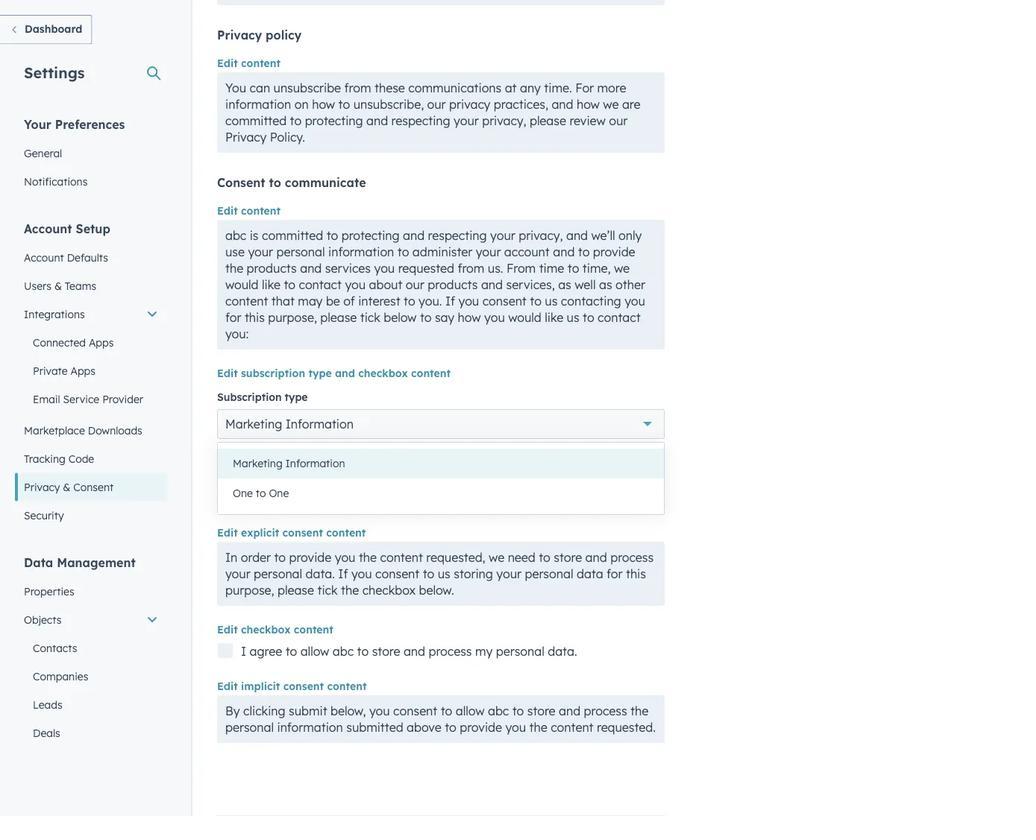 Task type: describe. For each thing, give the bounding box(es) containing it.
other inside abc is committed to protecting and respecting your privacy, and we'll only use your personal information to administer your account and to provide the products and services you requested from us. from time to time, we would like to contact you about our products and services, as well as other content that may be of interest to you. if you consent to us contacting you for this purpose, please tick below to say how you would like us to contact you:
[[616, 278, 645, 292]]

objects
[[24, 614, 61, 627]]

edit implicit consent content button
[[217, 678, 367, 696]]

3 edit from the top
[[217, 367, 238, 380]]

edit explicit consent content
[[217, 527, 366, 540]]

0 horizontal spatial contact
[[299, 278, 342, 292]]

to inside one to one button
[[256, 487, 266, 500]]

unsubscribe
[[274, 81, 341, 96]]

defaults
[[67, 251, 108, 264]]

unsubscribe,
[[353, 97, 424, 112]]

time.
[[544, 81, 572, 96]]

0 vertical spatial checkbox
[[358, 367, 408, 380]]

consent inside button
[[282, 527, 323, 540]]

1 horizontal spatial abc
[[333, 645, 354, 660]]

tick inside 'in order to provide you the content requested, we need to store and process your personal data. if you consent to us storing your personal data for this purpose, please tick the checkbox below.'
[[317, 583, 338, 598]]

purpose, inside 'in order to provide you the content requested, we need to store and process your personal data. if you consent to us storing your personal data for this purpose, please tick the checkbox below.'
[[225, 583, 274, 598]]

communications for other
[[377, 457, 470, 472]]

1 vertical spatial contact
[[598, 310, 641, 325]]

i agree to allow abc to store and process my personal data.
[[241, 645, 577, 660]]

and inside 'in order to provide you the content requested, we need to store and process your personal data. if you consent to us storing your personal data for this purpose, please tick the checkbox below.'
[[585, 551, 607, 566]]

any
[[520, 81, 541, 96]]

2 vertical spatial checkbox
[[241, 624, 291, 637]]

consent inside button
[[283, 680, 324, 694]]

account setup element
[[15, 220, 167, 530]]

1 vertical spatial our
[[609, 113, 628, 128]]

& for privacy
[[63, 481, 70, 494]]

marketing information button
[[217, 410, 665, 439]]

at
[[505, 81, 517, 96]]

one to one
[[233, 487, 289, 500]]

1 one from the left
[[233, 487, 253, 500]]

i for i agree to allow abc to store and process my personal data.
[[241, 645, 246, 660]]

practices,
[[494, 97, 548, 112]]

privacy inside you can unsubscribe from these communications at any time. for more information on how to unsubscribe, our privacy practices, and how we are committed to protecting and respecting your privacy, please review our privacy policy.
[[225, 130, 267, 145]]

and inside button
[[335, 367, 355, 380]]

edit content button for is
[[217, 202, 281, 220]]

requested.
[[597, 721, 656, 736]]

on
[[295, 97, 309, 112]]

abc inside by clicking submit below, you consent to allow abc to store and process the personal information submitted above to provide you the content requested.
[[488, 704, 509, 719]]

deals link
[[15, 720, 167, 748]]

0 vertical spatial us
[[545, 294, 558, 309]]

if inside abc is committed to protecting and respecting your privacy, and we'll only use your personal information to administer your account and to provide the products and services you requested from us. from time to time, we would like to contact you about our products and services, as well as other content that may be of interest to you. if you consent to us contacting you for this purpose, please tick below to say how you would like us to contact you:
[[445, 294, 455, 309]]

0 vertical spatial data
[[334, 498, 362, 513]]

email service provider
[[33, 393, 143, 406]]

your down is
[[248, 245, 273, 260]]

we inside abc is committed to protecting and respecting your privacy, and we'll only use your personal information to administer your account and to provide the products and services you requested from us. from time to time, we would like to contact you about our products and services, as well as other content that may be of interest to you. if you consent to us contacting you for this purpose, please tick below to say how you would like us to contact you:
[[614, 261, 630, 276]]

edit for in order to provide you the content requested, we need to store and process your personal data. if you consent to us storing your personal data for this purpose, please tick the checkbox below.
[[217, 527, 238, 540]]

connected
[[33, 336, 86, 349]]

0 horizontal spatial other
[[344, 457, 373, 472]]

us inside 'in order to provide you the content requested, we need to store and process your personal data. if you consent to us storing your personal data for this purpose, please tick the checkbox below.'
[[438, 567, 450, 582]]

marketplace downloads
[[24, 424, 142, 437]]

please inside 'in order to provide you the content requested, we need to store and process your personal data. if you consent to us storing your personal data for this purpose, please tick the checkbox below.'
[[278, 583, 314, 598]]

from
[[507, 261, 536, 276]]

edit content button for can
[[217, 54, 281, 72]]

please inside abc is committed to protecting and respecting your privacy, and we'll only use your personal information to administer your account and to provide the products and services you requested from us. from time to time, we would like to contact you about our products and services, as well as other content that may be of interest to you. if you consent to us contacting you for this purpose, please tick below to say how you would like us to contact you:
[[320, 310, 357, 325]]

provide inside 'in order to provide you the content requested, we need to store and process your personal data. if you consent to us storing your personal data for this purpose, please tick the checkbox below.'
[[289, 551, 331, 566]]

marketing information button
[[218, 449, 664, 479]]

setup
[[76, 221, 110, 236]]

your up the us.
[[476, 245, 501, 260]]

tracking code link
[[15, 445, 167, 473]]

1 vertical spatial us
[[567, 310, 579, 325]]

abc is committed to protecting and respecting your privacy, and we'll only use your personal information to administer your account and to provide the products and services you requested from us. from time to time, we would like to contact you about our products and services, as well as other content that may be of interest to you. if you consent to us contacting you for this purpose, please tick below to say how you would like us to contact you:
[[225, 228, 645, 342]]

0 vertical spatial our
[[427, 97, 446, 112]]

be
[[326, 294, 340, 309]]

checkbox inside 'in order to provide you the content requested, we need to store and process your personal data. if you consent to us storing your personal data for this purpose, please tick the checkbox below.'
[[362, 583, 416, 598]]

allow inside by clicking submit below, you consent to allow abc to store and process the personal information submitted above to provide you the content requested.
[[456, 704, 485, 719]]

only
[[619, 228, 642, 243]]

integrations
[[24, 308, 85, 321]]

can
[[250, 81, 270, 96]]

account for account defaults
[[24, 251, 64, 264]]

receive
[[300, 457, 340, 472]]

requested,
[[426, 551, 485, 566]]

contacts link
[[15, 635, 167, 663]]

1 horizontal spatial data.
[[548, 645, 577, 660]]

edit implicit consent content
[[217, 680, 367, 694]]

information inside you can unsubscribe from these communications at any time. for more information on how to unsubscribe, our privacy practices, and how we are committed to protecting and respecting your privacy, please review our privacy policy.
[[225, 97, 291, 112]]

tick inside abc is committed to protecting and respecting your privacy, and we'll only use your personal information to administer your account and to provide the products and services you requested from us. from time to time, we would like to contact you about our products and services, as well as other content that may be of interest to you. if you consent to us contacting you for this purpose, please tick below to say how you would like us to contact you:
[[360, 310, 380, 325]]

please inside you can unsubscribe from these communications at any time. for more information on how to unsubscribe, our privacy practices, and how we are committed to protecting and respecting your privacy, please review our privacy policy.
[[530, 113, 566, 128]]

review
[[570, 113, 606, 128]]

edit for you can unsubscribe from these communications at any time. for more information on how to unsubscribe, our privacy practices, and how we are committed to protecting and respecting your privacy, please review our privacy policy.
[[217, 57, 238, 70]]

agree for i agree to allow abc to store and process my personal data.
[[250, 645, 282, 660]]

well
[[575, 278, 596, 292]]

submit
[[289, 704, 327, 719]]

preferences
[[55, 117, 125, 132]]

privacy policy
[[217, 28, 302, 43]]

content up "edit implicit consent content"
[[294, 624, 333, 637]]

use
[[225, 245, 245, 260]]

account for account setup
[[24, 221, 72, 236]]

process inside by clicking submit below, you consent to allow abc to store and process the personal information submitted above to provide you the content requested.
[[584, 704, 627, 719]]

consent inside "link"
[[73, 481, 114, 494]]

account setup
[[24, 221, 110, 236]]

policy.
[[270, 130, 305, 145]]

notifications
[[24, 175, 88, 188]]

committed inside abc is committed to protecting and respecting your privacy, and we'll only use your personal information to administer your account and to provide the products and services you requested from us. from time to time, we would like to contact you about our products and services, as well as other content that may be of interest to you. if you consent to us contacting you for this purpose, please tick below to say how you would like us to contact you:
[[262, 228, 323, 243]]

submitted
[[346, 721, 403, 736]]

abc.
[[504, 457, 527, 472]]

your down need
[[496, 567, 522, 582]]

consent inside abc is committed to protecting and respecting your privacy, and we'll only use your personal information to administer your account and to provide the products and services you requested from us. from time to time, we would like to contact you about our products and services, as well as other content that may be of interest to you. if you consent to us contacting you for this purpose, please tick below to say how you would like us to contact you:
[[482, 294, 527, 309]]

time,
[[583, 261, 611, 276]]

connected apps link
[[15, 329, 167, 357]]

edit content for is
[[217, 204, 281, 217]]

content up marketing information popup button
[[411, 367, 451, 380]]

leads
[[33, 699, 62, 712]]

private
[[33, 364, 68, 378]]

order
[[241, 551, 271, 566]]

store inside by clicking submit below, you consent to allow abc to store and process the personal information submitted above to provide you the content requested.
[[527, 704, 556, 719]]

below
[[384, 310, 417, 325]]

we'll
[[591, 228, 615, 243]]

about
[[369, 278, 402, 292]]

2 horizontal spatial how
[[577, 97, 600, 112]]

your up "account"
[[490, 228, 515, 243]]

2 vertical spatial from
[[473, 457, 500, 472]]

provide inside abc is committed to protecting and respecting your privacy, and we'll only use your personal information to administer your account and to provide the products and services you requested from us. from time to time, we would like to contact you about our products and services, as well as other content that may be of interest to you. if you consent to us contacting you for this purpose, please tick below to say how you would like us to contact you:
[[593, 245, 635, 260]]

you:
[[225, 327, 249, 342]]

contacts
[[33, 642, 77, 655]]

deals
[[33, 727, 60, 740]]

content inside button
[[327, 680, 367, 694]]

subscription
[[241, 367, 305, 380]]

teams
[[65, 279, 96, 292]]

provider
[[102, 393, 143, 406]]

companies link
[[15, 663, 167, 691]]

content inside 'in order to provide you the content requested, we need to store and process your personal data. if you consent to us storing your personal data for this purpose, please tick the checkbox below.'
[[380, 551, 423, 566]]

say
[[435, 310, 454, 325]]

private apps
[[33, 364, 96, 378]]

privacy for privacy policy
[[217, 28, 262, 43]]

you
[[225, 81, 246, 96]]

security
[[24, 509, 64, 522]]

users & teams
[[24, 279, 96, 292]]

security link
[[15, 502, 167, 530]]

personal inside abc is committed to protecting and respecting your privacy, and we'll only use your personal information to administer your account and to provide the products and services you requested from us. from time to time, we would like to contact you about our products and services, as well as other content that may be of interest to you. if you consent to us contacting you for this purpose, please tick below to say how you would like us to contact you:
[[276, 245, 325, 260]]

dashboard
[[25, 22, 82, 35]]

agree for i agree to receive other communications from abc.
[[250, 457, 282, 472]]

dashboard link
[[0, 15, 92, 44]]

content up is
[[241, 204, 281, 217]]

1 vertical spatial store
[[372, 645, 400, 660]]

general
[[24, 147, 62, 160]]

edit checkbox content button
[[217, 622, 333, 639]]

communicate
[[285, 175, 366, 190]]

your preferences
[[24, 117, 125, 132]]

downloads
[[88, 424, 142, 437]]

my
[[475, 645, 493, 660]]

of
[[343, 294, 355, 309]]

below.
[[419, 583, 454, 598]]

marketing information inside button
[[233, 457, 345, 470]]

abc inside abc is committed to protecting and respecting your privacy, and we'll only use your personal information to administer your account and to provide the products and services you requested from us. from time to time, we would like to contact you about our products and services, as well as other content that may be of interest to you. if you consent to us contacting you for this purpose, please tick below to say how you would like us to contact you:
[[225, 228, 246, 243]]

2 as from the left
[[599, 278, 612, 292]]

general link
[[15, 139, 167, 168]]

content inside by clicking submit below, you consent to allow abc to store and process the personal information submitted above to provide you the content requested.
[[551, 721, 594, 736]]

committed inside you can unsubscribe from these communications at any time. for more information on how to unsubscribe, our privacy practices, and how we are committed to protecting and respecting your privacy, please review our privacy policy.
[[225, 113, 287, 128]]

data management
[[24, 555, 136, 570]]

email service provider link
[[15, 385, 167, 414]]

0 horizontal spatial products
[[247, 261, 297, 276]]

1 horizontal spatial products
[[428, 278, 478, 292]]

tracking code
[[24, 453, 94, 466]]

5 edit from the top
[[217, 624, 238, 637]]

respecting inside you can unsubscribe from these communications at any time. for more information on how to unsubscribe, our privacy practices, and how we are committed to protecting and respecting your privacy, please review our privacy policy.
[[391, 113, 450, 128]]

edit for by clicking submit below, you consent to allow abc to store and process the personal information submitted above to provide you the content requested.
[[217, 680, 238, 694]]

i agree to receive other communications from abc.
[[241, 457, 527, 472]]

consent inside by clicking submit below, you consent to allow abc to store and process the personal information submitted above to provide you the content requested.
[[393, 704, 437, 719]]

and inside by clicking submit below, you consent to allow abc to store and process the personal information submitted above to provide you the content requested.
[[559, 704, 581, 719]]

you.
[[419, 294, 442, 309]]

clicking
[[243, 704, 285, 719]]

content inside abc is committed to protecting and respecting your privacy, and we'll only use your personal information to administer your account and to provide the products and services you requested from us. from time to time, we would like to contact you about our products and services, as well as other content that may be of interest to you. if you consent to us contacting you for this purpose, please tick below to say how you would like us to contact you:
[[225, 294, 268, 309]]

storing
[[454, 567, 493, 582]]

objects button
[[15, 606, 167, 635]]

need
[[508, 551, 536, 566]]

information inside popup button
[[286, 417, 354, 432]]

0 vertical spatial allow
[[300, 645, 329, 660]]



Task type: vqa. For each thing, say whether or not it's contained in the screenshot.
leftmost CONTACT
yes



Task type: locate. For each thing, give the bounding box(es) containing it.
checkbox
[[358, 367, 408, 380], [362, 583, 416, 598], [241, 624, 291, 637]]

our left privacy on the left top of page
[[427, 97, 446, 112]]

1 vertical spatial type
[[285, 391, 308, 404]]

edit checkbox content
[[217, 624, 333, 637]]

interest
[[358, 294, 400, 309]]

account
[[504, 245, 550, 260]]

if inside 'in order to provide you the content requested, we need to store and process your personal data. if you consent to us storing your personal data for this purpose, please tick the checkbox below.'
[[338, 567, 348, 582]]

marketplace
[[24, 424, 85, 437]]

privacy & consent
[[24, 481, 114, 494]]

edit up in
[[217, 527, 238, 540]]

abc
[[225, 228, 246, 243], [333, 645, 354, 660], [488, 704, 509, 719]]

marketing down subscription
[[225, 417, 282, 432]]

0 vertical spatial provide
[[593, 245, 635, 260]]

abc up use
[[225, 228, 246, 243]]

0 horizontal spatial as
[[558, 278, 571, 292]]

your down in
[[225, 567, 250, 582]]

this inside abc is committed to protecting and respecting your privacy, and we'll only use your personal information to administer your account and to provide the products and services you requested from us. from time to time, we would like to contact you about our products and services, as well as other content that may be of interest to you. if you consent to us contacting you for this purpose, please tick below to say how you would like us to contact you:
[[245, 310, 265, 325]]

us up below.
[[438, 567, 450, 582]]

if up say
[[445, 294, 455, 309]]

consent
[[217, 175, 265, 190], [73, 481, 114, 494], [217, 498, 265, 513]]

1 vertical spatial abc
[[333, 645, 354, 660]]

2 vertical spatial we
[[489, 551, 504, 566]]

our down the requested
[[406, 278, 424, 292]]

process inside 'in order to provide you the content requested, we need to store and process your personal data. if you consent to us storing your personal data for this purpose, please tick the checkbox below.'
[[610, 551, 654, 566]]

users & teams link
[[15, 272, 167, 300]]

1 vertical spatial purpose,
[[225, 583, 274, 598]]

1 horizontal spatial provide
[[460, 721, 502, 736]]

2 horizontal spatial abc
[[488, 704, 509, 719]]

account
[[24, 221, 72, 236], [24, 251, 64, 264]]

marketing information inside popup button
[[225, 417, 354, 432]]

how inside abc is committed to protecting and respecting your privacy, and we'll only use your personal information to administer your account and to provide the products and services you requested from us. from time to time, we would like to contact you about our products and services, as well as other content that may be of interest to you. if you consent to us contacting you for this purpose, please tick below to say how you would like us to contact you:
[[458, 310, 481, 325]]

from inside you can unsubscribe from these communications at any time. for more information on how to unsubscribe, our privacy practices, and how we are committed to protecting and respecting your privacy, please review our privacy policy.
[[344, 81, 371, 96]]

purpose, down that
[[268, 310, 317, 325]]

provide down the edit explicit consent content button on the bottom left of the page
[[289, 551, 331, 566]]

our
[[427, 97, 446, 112], [609, 113, 628, 128], [406, 278, 424, 292]]

this inside 'in order to provide you the content requested, we need to store and process your personal data. if you consent to us storing your personal data for this purpose, please tick the checkbox below.'
[[626, 567, 646, 582]]

1 vertical spatial from
[[458, 261, 484, 276]]

1 horizontal spatial for
[[607, 567, 623, 582]]

2 horizontal spatial us
[[567, 310, 579, 325]]

provide right above
[[460, 721, 502, 736]]

1 horizontal spatial tick
[[360, 310, 380, 325]]

0 horizontal spatial data
[[334, 498, 362, 513]]

privacy inside the privacy & consent "link"
[[24, 481, 60, 494]]

type right subscription
[[308, 367, 332, 380]]

1 vertical spatial agree
[[250, 645, 282, 660]]

one to one button
[[218, 479, 664, 509]]

in
[[225, 551, 238, 566]]

1 vertical spatial privacy,
[[519, 228, 563, 243]]

contact
[[299, 278, 342, 292], [598, 310, 641, 325]]

1 vertical spatial marketing
[[233, 457, 283, 470]]

we inside you can unsubscribe from these communications at any time. for more information on how to unsubscribe, our privacy practices, and how we are committed to protecting and respecting your privacy, please review our privacy policy.
[[603, 97, 619, 112]]

privacy left policy
[[217, 28, 262, 43]]

1 as from the left
[[558, 278, 571, 292]]

1 vertical spatial information
[[328, 245, 394, 260]]

allow down the my
[[456, 704, 485, 719]]

0 vertical spatial edit content
[[217, 57, 281, 70]]

like
[[262, 278, 281, 292], [545, 310, 563, 325]]

2 edit from the top
[[217, 204, 238, 217]]

like up that
[[262, 278, 281, 292]]

2 horizontal spatial provide
[[593, 245, 635, 260]]

& inside "link"
[[63, 481, 70, 494]]

subscription type
[[217, 391, 308, 404]]

us down services,
[[545, 294, 558, 309]]

privacy, up "account"
[[519, 228, 563, 243]]

1 horizontal spatial &
[[63, 481, 70, 494]]

0 vertical spatial communications
[[408, 81, 502, 96]]

information up services
[[328, 245, 394, 260]]

other
[[616, 278, 645, 292], [344, 457, 373, 472]]

privacy, inside abc is committed to protecting and respecting your privacy, and we'll only use your personal information to administer your account and to provide the products and services you requested from us. from time to time, we would like to contact you about our products and services, as well as other content that may be of interest to you. if you consent to us contacting you for this purpose, please tick below to say how you would like us to contact you:
[[519, 228, 563, 243]]

privacy, inside you can unsubscribe from these communications at any time. for more information on how to unsubscribe, our privacy practices, and how we are committed to protecting and respecting your privacy, please review our privacy policy.
[[482, 113, 526, 128]]

information inside button
[[285, 457, 345, 470]]

1 vertical spatial consent
[[73, 481, 114, 494]]

information for committed
[[328, 245, 394, 260]]

committed down can
[[225, 113, 287, 128]]

0 vertical spatial if
[[445, 294, 455, 309]]

users
[[24, 279, 51, 292]]

type down subscription
[[285, 391, 308, 404]]

0 horizontal spatial tick
[[317, 583, 338, 598]]

protecting down on
[[305, 113, 363, 128]]

account defaults link
[[15, 244, 167, 272]]

purpose, down order
[[225, 583, 274, 598]]

one up the explicit
[[233, 487, 253, 500]]

2 horizontal spatial please
[[530, 113, 566, 128]]

1 information from the top
[[286, 417, 354, 432]]

tick up edit checkbox content
[[317, 583, 338, 598]]

2 information from the top
[[285, 457, 345, 470]]

in order to provide you the content requested, we need to store and process your personal data. if you consent to us storing your personal data for this purpose, please tick the checkbox below.
[[225, 551, 654, 598]]

information
[[286, 417, 354, 432], [285, 457, 345, 470]]

0 vertical spatial apps
[[89, 336, 114, 349]]

0 horizontal spatial would
[[225, 278, 259, 292]]

communications inside you can unsubscribe from these communications at any time. for more information on how to unsubscribe, our privacy practices, and how we are committed to protecting and respecting your privacy, please review our privacy policy.
[[408, 81, 502, 96]]

allow up "edit implicit consent content"
[[300, 645, 329, 660]]

list box containing marketing information
[[218, 443, 664, 515]]

companies
[[33, 670, 88, 683]]

from left abc.
[[473, 457, 500, 472]]

0 vertical spatial committed
[[225, 113, 287, 128]]

edit content up is
[[217, 204, 281, 217]]

for inside abc is committed to protecting and respecting your privacy, and we'll only use your personal information to administer your account and to provide the products and services you requested from us. from time to time, we would like to contact you about our products and services, as well as other content that may be of interest to you. if you consent to us contacting you for this purpose, please tick below to say how you would like us to contact you:
[[225, 310, 241, 325]]

code
[[68, 453, 94, 466]]

2 vertical spatial store
[[527, 704, 556, 719]]

consent up the explicit
[[217, 498, 265, 513]]

subscription
[[217, 391, 282, 404]]

1 horizontal spatial please
[[320, 310, 357, 325]]

you
[[374, 261, 395, 276], [345, 278, 366, 292], [459, 294, 479, 309], [625, 294, 645, 309], [484, 310, 505, 325], [335, 551, 355, 566], [351, 567, 372, 582], [369, 704, 390, 719], [505, 721, 526, 736]]

contacting
[[561, 294, 621, 309]]

0 vertical spatial protecting
[[305, 113, 363, 128]]

consent up is
[[217, 175, 265, 190]]

personal down need
[[525, 567, 573, 582]]

from inside abc is committed to protecting and respecting your privacy, and we'll only use your personal information to administer your account and to provide the products and services you requested from us. from time to time, we would like to contact you about our products and services, as well as other content that may be of interest to you. if you consent to us contacting you for this purpose, please tick below to say how you would like us to contact you:
[[458, 261, 484, 276]]

email
[[33, 393, 60, 406]]

1 vertical spatial please
[[320, 310, 357, 325]]

content up below.
[[380, 551, 423, 566]]

apps inside connected apps link
[[89, 336, 114, 349]]

products
[[247, 261, 297, 276], [428, 278, 478, 292]]

edit for abc is committed to protecting and respecting your privacy, and we'll only use your personal information to administer your account and to provide the products and services you requested from us. from time to time, we would like to contact you about our products and services, as well as other content that may be of interest to you. if you consent to us contacting you for this purpose, please tick below to say how you would like us to contact you:
[[217, 204, 238, 217]]

edit down in
[[217, 624, 238, 637]]

provide down we'll
[[593, 245, 635, 260]]

privacy, down practices,
[[482, 113, 526, 128]]

1 horizontal spatial our
[[427, 97, 446, 112]]

2 vertical spatial please
[[278, 583, 314, 598]]

we left need
[[489, 551, 504, 566]]

committed right is
[[262, 228, 323, 243]]

how right on
[[312, 97, 335, 112]]

integrations button
[[15, 300, 167, 329]]

apps for private apps
[[70, 364, 96, 378]]

1 horizontal spatial contact
[[598, 310, 641, 325]]

one up edit explicit consent content
[[269, 487, 289, 500]]

1 vertical spatial edit content
[[217, 204, 281, 217]]

how right say
[[458, 310, 481, 325]]

& for users
[[54, 279, 62, 292]]

0 vertical spatial marketing
[[225, 417, 282, 432]]

0 vertical spatial from
[[344, 81, 371, 96]]

communications up privacy on the left top of page
[[408, 81, 502, 96]]

0 vertical spatial consent
[[217, 175, 265, 190]]

1 vertical spatial data
[[577, 567, 603, 582]]

personal down 'clicking'
[[225, 721, 274, 736]]

1 vertical spatial account
[[24, 251, 64, 264]]

respecting inside abc is committed to protecting and respecting your privacy, and we'll only use your personal information to administer your account and to provide the products and services you requested from us. from time to time, we would like to contact you about our products and services, as well as other content that may be of interest to you. if you consent to us contacting you for this purpose, please tick below to say how you would like us to contact you:
[[428, 228, 487, 243]]

1 vertical spatial checkbox
[[362, 583, 416, 598]]

leads link
[[15, 691, 167, 720]]

we inside 'in order to provide you the content requested, we need to store and process your personal data. if you consent to us storing your personal data for this purpose, please tick the checkbox below.'
[[489, 551, 504, 566]]

your preferences element
[[15, 116, 167, 196]]

please up edit checkbox content
[[278, 583, 314, 598]]

0 vertical spatial contact
[[299, 278, 342, 292]]

1 vertical spatial apps
[[70, 364, 96, 378]]

apps for connected apps
[[89, 336, 114, 349]]

are
[[622, 97, 641, 112]]

protecting inside abc is committed to protecting and respecting your privacy, and we'll only use your personal information to administer your account and to provide the products and services you requested from us. from time to time, we would like to contact you about our products and services, as well as other content that may be of interest to you. if you consent to us contacting you for this purpose, please tick below to say how you would like us to contact you:
[[341, 228, 400, 243]]

your inside you can unsubscribe from these communications at any time. for more information on how to unsubscribe, our privacy practices, and how we are committed to protecting and respecting your privacy, please review our privacy policy.
[[454, 113, 479, 128]]

information inside abc is committed to protecting and respecting your privacy, and we'll only use your personal information to administer your account and to provide the products and services you requested from us. from time to time, we would like to contact you about our products and services, as well as other content that may be of interest to you. if you consent to us contacting you for this purpose, please tick below to say how you would like us to contact you:
[[328, 245, 394, 260]]

edit up subscription
[[217, 367, 238, 380]]

contact down contacting
[[598, 310, 641, 325]]

these
[[375, 81, 405, 96]]

2 edit content from the top
[[217, 204, 281, 217]]

your
[[24, 117, 51, 132]]

0 vertical spatial other
[[616, 278, 645, 292]]

you can unsubscribe from these communications at any time. for more information on how to unsubscribe, our privacy practices, and how we are committed to protecting and respecting your privacy, please review our privacy policy.
[[225, 81, 641, 145]]

0 vertical spatial marketing information
[[225, 417, 354, 432]]

personal up "may"
[[276, 245, 325, 260]]

0 vertical spatial store
[[554, 551, 582, 566]]

information up receive
[[286, 417, 354, 432]]

2 vertical spatial provide
[[460, 721, 502, 736]]

i down the edit checkbox content button at bottom left
[[241, 645, 246, 660]]

0 vertical spatial like
[[262, 278, 281, 292]]

from left the us.
[[458, 261, 484, 276]]

us down contacting
[[567, 310, 579, 325]]

0 horizontal spatial this
[[245, 310, 265, 325]]

1 horizontal spatial data
[[577, 567, 603, 582]]

1 vertical spatial privacy
[[225, 130, 267, 145]]

provide
[[593, 245, 635, 260], [289, 551, 331, 566], [460, 721, 502, 736]]

one
[[233, 487, 253, 500], [269, 487, 289, 500]]

consent down consent to process data
[[282, 527, 323, 540]]

1 horizontal spatial type
[[308, 367, 332, 380]]

1 vertical spatial marketing information
[[233, 457, 345, 470]]

1 vertical spatial we
[[614, 261, 630, 276]]

0 vertical spatial would
[[225, 278, 259, 292]]

1 edit content button from the top
[[217, 54, 281, 72]]

checkbox down below
[[358, 367, 408, 380]]

1 vertical spatial would
[[508, 310, 541, 325]]

from left these
[[344, 81, 371, 96]]

abc down the my
[[488, 704, 509, 719]]

and
[[552, 97, 573, 112], [366, 113, 388, 128], [403, 228, 425, 243], [566, 228, 588, 243], [553, 245, 575, 260], [300, 261, 322, 276], [481, 278, 503, 292], [335, 367, 355, 380], [585, 551, 607, 566], [404, 645, 425, 660], [559, 704, 581, 719]]

purpose,
[[268, 310, 317, 325], [225, 583, 274, 598]]

protecting up services
[[341, 228, 400, 243]]

i for i agree to receive other communications from abc.
[[241, 457, 246, 472]]

edit content for can
[[217, 57, 281, 70]]

privacy left policy.
[[225, 130, 267, 145]]

2 vertical spatial us
[[438, 567, 450, 582]]

0 horizontal spatial if
[[338, 567, 348, 582]]

apps inside private apps link
[[70, 364, 96, 378]]

apps down integrations button on the top left of the page
[[89, 336, 114, 349]]

products up that
[[247, 261, 297, 276]]

communications
[[408, 81, 502, 96], [377, 457, 470, 472]]

1 account from the top
[[24, 221, 72, 236]]

privacy up "security"
[[24, 481, 60, 494]]

0 vertical spatial information
[[286, 417, 354, 432]]

consent up below.
[[375, 567, 420, 582]]

communications for these
[[408, 81, 502, 96]]

0 vertical spatial type
[[308, 367, 332, 380]]

consent for consent to process data
[[217, 498, 265, 513]]

data. inside 'in order to provide you the content requested, we need to store and process your personal data. if you consent to us storing your personal data for this purpose, please tick the checkbox below.'
[[306, 567, 335, 582]]

marketing up the one to one
[[233, 457, 283, 470]]

personal inside by clicking submit below, you consent to allow abc to store and process the personal information submitted above to provide you the content requested.
[[225, 721, 274, 736]]

implicit
[[241, 680, 280, 694]]

personal right the my
[[496, 645, 545, 660]]

0 vertical spatial &
[[54, 279, 62, 292]]

content up the below,
[[327, 680, 367, 694]]

we down more
[[603, 97, 619, 112]]

above
[[407, 721, 441, 736]]

2 vertical spatial our
[[406, 278, 424, 292]]

data
[[24, 555, 53, 570]]

is
[[250, 228, 259, 243]]

edit explicit consent content button
[[217, 525, 366, 542]]

1 horizontal spatial as
[[599, 278, 612, 292]]

our inside abc is committed to protecting and respecting your privacy, and we'll only use your personal information to administer your account and to provide the products and services you requested from us. from time to time, we would like to contact you about our products and services, as well as other content that may be of interest to you. if you consent to us contacting you for this purpose, please tick below to say how you would like us to contact you:
[[406, 278, 424, 292]]

from
[[344, 81, 371, 96], [458, 261, 484, 276], [473, 457, 500, 472]]

0 horizontal spatial our
[[406, 278, 424, 292]]

edit up you
[[217, 57, 238, 70]]

1 horizontal spatial one
[[269, 487, 289, 500]]

1 vertical spatial i
[[241, 645, 246, 660]]

content up you:
[[225, 294, 268, 309]]

1 vertical spatial like
[[545, 310, 563, 325]]

more
[[597, 81, 626, 96]]

1 vertical spatial communications
[[377, 457, 470, 472]]

store
[[554, 551, 582, 566], [372, 645, 400, 660], [527, 704, 556, 719]]

edit
[[217, 57, 238, 70], [217, 204, 238, 217], [217, 367, 238, 380], [217, 527, 238, 540], [217, 624, 238, 637], [217, 680, 238, 694]]

2 one from the left
[[269, 487, 289, 500]]

content inside button
[[326, 527, 366, 540]]

0 horizontal spatial abc
[[225, 228, 246, 243]]

your down privacy on the left top of page
[[454, 113, 479, 128]]

please
[[530, 113, 566, 128], [320, 310, 357, 325], [278, 583, 314, 598]]

1 horizontal spatial other
[[616, 278, 645, 292]]

information up consent to process data
[[285, 457, 345, 470]]

protecting inside you can unsubscribe from these communications at any time. for more information on how to unsubscribe, our privacy practices, and how we are committed to protecting and respecting your privacy, please review our privacy policy.
[[305, 113, 363, 128]]

checkbox up implicit
[[241, 624, 291, 637]]

apps up the "service"
[[70, 364, 96, 378]]

like down services,
[[545, 310, 563, 325]]

0 vertical spatial i
[[241, 457, 246, 472]]

marketing information down subscription type
[[225, 417, 354, 432]]

1 vertical spatial information
[[285, 457, 345, 470]]

allow
[[300, 645, 329, 660], [456, 704, 485, 719]]

1 vertical spatial tick
[[317, 583, 338, 598]]

marketing
[[225, 417, 282, 432], [233, 457, 283, 470]]

us.
[[488, 261, 503, 276]]

2 account from the top
[[24, 251, 64, 264]]

would down use
[[225, 278, 259, 292]]

0 horizontal spatial for
[[225, 310, 241, 325]]

personal
[[276, 245, 325, 260], [254, 567, 302, 582], [525, 567, 573, 582], [496, 645, 545, 660], [225, 721, 274, 736]]

provide inside by clicking submit below, you consent to allow abc to store and process the personal information submitted above to provide you the content requested.
[[460, 721, 502, 736]]

1 horizontal spatial us
[[545, 294, 558, 309]]

edit subscription type and checkbox content button
[[217, 365, 451, 383]]

6 edit from the top
[[217, 680, 238, 694]]

notifications link
[[15, 168, 167, 196]]

privacy for privacy & consent
[[24, 481, 60, 494]]

edit content button up is
[[217, 202, 281, 220]]

how up review
[[577, 97, 600, 112]]

information
[[225, 97, 291, 112], [328, 245, 394, 260], [277, 721, 343, 736]]

0 vertical spatial privacy,
[[482, 113, 526, 128]]

1 vertical spatial committed
[[262, 228, 323, 243]]

consent down tracking code link
[[73, 481, 114, 494]]

data inside 'in order to provide you the content requested, we need to store and process your personal data. if you consent to us storing your personal data for this purpose, please tick the checkbox below.'
[[577, 567, 603, 582]]

marketing inside button
[[233, 457, 283, 470]]

content
[[241, 57, 281, 70], [241, 204, 281, 217], [225, 294, 268, 309], [411, 367, 451, 380], [326, 527, 366, 540], [380, 551, 423, 566], [294, 624, 333, 637], [327, 680, 367, 694], [551, 721, 594, 736]]

content down consent to process data
[[326, 527, 366, 540]]

2 i from the top
[[241, 645, 246, 660]]

privacy & consent link
[[15, 473, 167, 502]]

information inside by clicking submit below, you consent to allow abc to store and process the personal information submitted above to provide you the content requested.
[[277, 721, 343, 736]]

edit up by
[[217, 680, 238, 694]]

2 agree from the top
[[250, 645, 282, 660]]

1 edit from the top
[[217, 57, 238, 70]]

consent inside 'in order to provide you the content requested, we need to store and process your personal data. if you consent to us storing your personal data for this purpose, please tick the checkbox below.'
[[375, 567, 420, 582]]

agree down the edit checkbox content button at bottom left
[[250, 645, 282, 660]]

content left requested.
[[551, 721, 594, 736]]

consent to process data
[[217, 498, 362, 513]]

0 horizontal spatial how
[[312, 97, 335, 112]]

1 i from the top
[[241, 457, 246, 472]]

0 vertical spatial account
[[24, 221, 72, 236]]

please down be
[[320, 310, 357, 325]]

marketing inside popup button
[[225, 417, 282, 432]]

that
[[271, 294, 295, 309]]

1 edit content from the top
[[217, 57, 281, 70]]

0 vertical spatial purpose,
[[268, 310, 317, 325]]

consent for consent to communicate
[[217, 175, 265, 190]]

the inside abc is committed to protecting and respecting your privacy, and we'll only use your personal information to administer your account and to provide the products and services you requested from us. from time to time, we would like to contact you about our products and services, as well as other content that may be of interest to you. if you consent to us contacting you for this purpose, please tick below to say how you would like us to contact you:
[[225, 261, 243, 276]]

as
[[558, 278, 571, 292], [599, 278, 612, 292]]

how
[[312, 97, 335, 112], [577, 97, 600, 112], [458, 310, 481, 325]]

2 horizontal spatial our
[[609, 113, 628, 128]]

type inside edit subscription type and checkbox content button
[[308, 367, 332, 380]]

process
[[285, 498, 330, 513], [610, 551, 654, 566], [429, 645, 472, 660], [584, 704, 627, 719]]

purpose, inside abc is committed to protecting and respecting your privacy, and we'll only use your personal information to administer your account and to provide the products and services you requested from us. from time to time, we would like to contact you about our products and services, as well as other content that may be of interest to you. if you consent to us contacting you for this purpose, please tick below to say how you would like us to contact you:
[[268, 310, 317, 325]]

properties link
[[15, 578, 167, 606]]

information down can
[[225, 97, 291, 112]]

consent down services,
[[482, 294, 527, 309]]

0 vertical spatial respecting
[[391, 113, 450, 128]]

edit inside button
[[217, 527, 238, 540]]

edit inside button
[[217, 680, 238, 694]]

data management element
[[15, 555, 167, 817]]

0 vertical spatial tick
[[360, 310, 380, 325]]

account inside "link"
[[24, 251, 64, 264]]

0 horizontal spatial us
[[438, 567, 450, 582]]

contact up "may"
[[299, 278, 342, 292]]

us
[[545, 294, 558, 309], [567, 310, 579, 325], [438, 567, 450, 582]]

agree up the one to one
[[250, 457, 282, 472]]

& down tracking code
[[63, 481, 70, 494]]

2 edit content button from the top
[[217, 202, 281, 220]]

to
[[338, 97, 350, 112], [290, 113, 302, 128], [269, 175, 281, 190], [327, 228, 338, 243], [398, 245, 409, 260], [578, 245, 590, 260], [568, 261, 579, 276], [284, 278, 295, 292], [404, 294, 415, 309], [530, 294, 542, 309], [420, 310, 432, 325], [583, 310, 594, 325], [285, 457, 297, 472], [256, 487, 266, 500], [269, 498, 281, 513], [274, 551, 286, 566], [539, 551, 551, 566], [423, 567, 434, 582], [285, 645, 297, 660], [357, 645, 369, 660], [441, 704, 452, 719], [512, 704, 524, 719], [445, 721, 456, 736]]

marketplace downloads link
[[15, 417, 167, 445]]

for inside 'in order to provide you the content requested, we need to store and process your personal data. if you consent to us storing your personal data for this purpose, please tick the checkbox below.'
[[607, 567, 623, 582]]

0 vertical spatial for
[[225, 310, 241, 325]]

connected apps
[[33, 336, 114, 349]]

communications up one to one button
[[377, 457, 470, 472]]

1 horizontal spatial allow
[[456, 704, 485, 719]]

4 edit from the top
[[217, 527, 238, 540]]

account up account defaults
[[24, 221, 72, 236]]

information for submit
[[277, 721, 343, 736]]

0 vertical spatial data.
[[306, 567, 335, 582]]

list box
[[218, 443, 664, 515]]

personal down order
[[254, 567, 302, 582]]

settings
[[24, 63, 85, 82]]

administer
[[412, 245, 472, 260]]

edit content button up can
[[217, 54, 281, 72]]

& right users
[[54, 279, 62, 292]]

1 horizontal spatial would
[[508, 310, 541, 325]]

content up can
[[241, 57, 281, 70]]

respecting down the unsubscribe,
[[391, 113, 450, 128]]

consent up submit at the left of the page
[[283, 680, 324, 694]]

respecting up administer
[[428, 228, 487, 243]]

1 vertical spatial if
[[338, 567, 348, 582]]

services
[[325, 261, 371, 276]]

store inside 'in order to provide you the content requested, we need to store and process your personal data. if you consent to us storing your personal data for this purpose, please tick the checkbox below.'
[[554, 551, 582, 566]]

we right 'time,'
[[614, 261, 630, 276]]

0 vertical spatial abc
[[225, 228, 246, 243]]

would down services,
[[508, 310, 541, 325]]

1 agree from the top
[[250, 457, 282, 472]]



